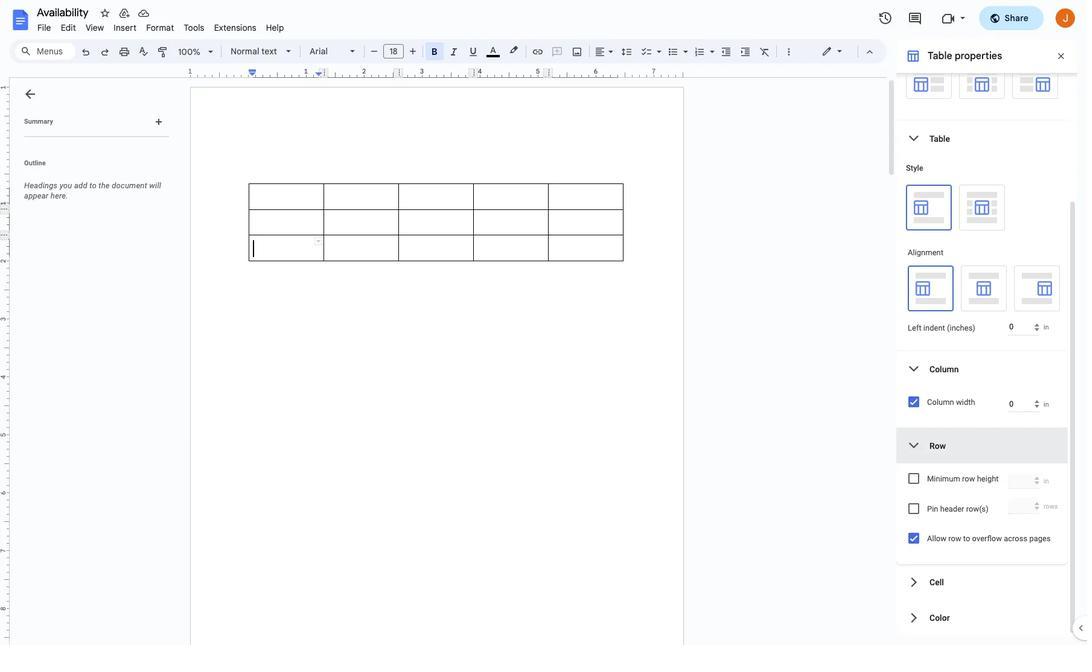 Task type: locate. For each thing, give the bounding box(es) containing it.
column for column width
[[927, 398, 954, 407]]

Align table to bottom and left document margins radio
[[906, 53, 952, 99]]

in for minimum row height value, measured in inches. value must be between 0 and 22 text box at the right of page
[[1044, 477, 1049, 485]]

in right left table indent, measured in inches. value must be between -1080 and 1080 text field
[[1044, 324, 1049, 331]]

Align table to bottom and right document margins radio
[[1013, 53, 1058, 99]]

arial
[[310, 46, 328, 57]]

minimum
[[927, 475, 961, 484]]

menu bar inside menu bar banner
[[33, 16, 289, 36]]

cell tab
[[897, 565, 1068, 600]]

3 in from the top
[[1044, 477, 1049, 485]]

to left overflow in the right of the page
[[964, 534, 971, 543]]

extensions
[[214, 22, 256, 33]]

2 vertical spatial in
[[1044, 477, 1049, 485]]

will
[[149, 181, 161, 190]]

allow row to overflow across pages
[[927, 534, 1051, 543]]

in
[[1044, 324, 1049, 331], [1044, 401, 1049, 408], [1044, 477, 1049, 485]]

format
[[146, 22, 174, 33]]

row for allow
[[949, 534, 962, 543]]

1 vertical spatial column
[[927, 398, 954, 407]]

row(s)
[[967, 504, 989, 514]]

1 vertical spatial table
[[930, 134, 950, 143]]

Right alignment radio
[[1014, 266, 1060, 312]]

alignment
[[908, 248, 944, 257]]

row left height
[[962, 475, 975, 484]]

in for left table indent, measured in inches. value must be between -1080 and 1080 text field
[[1044, 324, 1049, 331]]

document
[[112, 181, 147, 190]]

minimum row height
[[927, 475, 999, 484]]

0 horizontal spatial row
[[949, 534, 962, 543]]

0 horizontal spatial to
[[89, 181, 97, 190]]

mode and view toolbar
[[813, 39, 880, 63]]

allow
[[927, 534, 947, 543]]

insert image image
[[570, 43, 584, 60]]

Font size text field
[[384, 44, 403, 59]]

0 vertical spatial to
[[89, 181, 97, 190]]

to
[[89, 181, 97, 190], [964, 534, 971, 543]]

0 vertical spatial row
[[962, 475, 975, 484]]

column up column width
[[930, 364, 959, 374]]

help
[[266, 22, 284, 33]]

menu bar banner
[[0, 0, 1087, 645]]

style
[[906, 164, 924, 173]]

table tab
[[897, 121, 1068, 156]]

Minimum row height checkbox
[[909, 473, 920, 484]]

column width
[[927, 398, 976, 407]]

file menu item
[[33, 21, 56, 35]]

highlight color image
[[507, 43, 520, 57]]

1 horizontal spatial row
[[962, 475, 975, 484]]

in right minimum row height value, measured in inches. value must be between 0 and 22 text box at the right of page
[[1044, 477, 1049, 485]]

column
[[930, 364, 959, 374], [927, 398, 954, 407]]

share
[[1005, 13, 1029, 24]]

here.
[[51, 191, 68, 200]]

Allow row to overflow across pages checkbox
[[909, 533, 920, 544]]

0 vertical spatial column
[[930, 364, 959, 374]]

2 in from the top
[[1044, 401, 1049, 408]]

view
[[86, 22, 104, 33]]

tools
[[184, 22, 204, 33]]

format menu item
[[141, 21, 179, 35]]

0 vertical spatial table
[[928, 50, 953, 62]]

column left width
[[927, 398, 954, 407]]

file
[[37, 22, 51, 33]]

to inside headings you add to the document will appear here.
[[89, 181, 97, 190]]

insert menu item
[[109, 21, 141, 35]]

table properties
[[928, 50, 1002, 62]]

menu bar
[[33, 16, 289, 36]]

1 in from the top
[[1044, 324, 1049, 331]]

menu bar containing file
[[33, 16, 289, 36]]

1 vertical spatial row
[[949, 534, 962, 543]]

column inside column tab
[[930, 364, 959, 374]]

Menus field
[[15, 43, 75, 60]]

row
[[930, 441, 946, 451]]

summary heading
[[24, 117, 53, 127]]

Font size field
[[383, 44, 409, 59]]

Column width, measured in inches. Value must be between 0 and 8.5 text field
[[1008, 396, 1040, 412]]

row right allow
[[949, 534, 962, 543]]

row
[[962, 475, 975, 484], [949, 534, 962, 543]]

overflow
[[973, 534, 1002, 543]]

Star checkbox
[[97, 5, 114, 22]]

table for table
[[930, 134, 950, 143]]

text
[[261, 46, 277, 57]]

table
[[928, 50, 953, 62], [930, 134, 950, 143]]

rows
[[1044, 503, 1058, 511]]

color tab
[[897, 600, 1068, 636]]

properties
[[955, 50, 1002, 62]]

1 horizontal spatial to
[[964, 534, 971, 543]]

edit
[[61, 22, 76, 33]]

1 vertical spatial in
[[1044, 401, 1049, 408]]

in right column width, measured in inches. value must be between 0 and 8.5 text box
[[1044, 401, 1049, 408]]

to left the
[[89, 181, 97, 190]]

table properties section
[[897, 0, 1078, 636]]

1 vertical spatial to
[[964, 534, 971, 543]]

table inside tab
[[930, 134, 950, 143]]

Column width checkbox
[[909, 397, 920, 408]]

table for table properties
[[928, 50, 953, 62]]

view menu item
[[81, 21, 109, 35]]

left indent (inches)
[[908, 324, 976, 333]]

0 vertical spatial in
[[1044, 324, 1049, 331]]

height
[[977, 475, 999, 484]]



Task type: vqa. For each thing, say whether or not it's contained in the screenshot.
123 popup button in the left top of the page
no



Task type: describe. For each thing, give the bounding box(es) containing it.
font list. arial selected. option
[[310, 43, 343, 60]]

styles list. normal text selected. option
[[231, 43, 279, 60]]

Minimum row height value, measured in inches. Value must be between 0 and 22 text field
[[1008, 473, 1040, 489]]

the
[[99, 181, 110, 190]]

across
[[1004, 534, 1028, 543]]

outline heading
[[10, 159, 174, 176]]

Inline style radio
[[906, 185, 952, 231]]

outline
[[24, 159, 46, 167]]

appear
[[24, 191, 49, 200]]

insert
[[114, 22, 137, 33]]

you
[[60, 181, 72, 190]]

column for column
[[930, 364, 959, 374]]

pin
[[927, 504, 939, 514]]

1
[[188, 67, 192, 75]]

tools menu item
[[179, 21, 209, 35]]

Zoom field
[[173, 43, 219, 61]]

main toolbar
[[75, 0, 798, 570]]

Invalid entry. Value must be numeric and between 1 and 3 text field
[[1008, 498, 1040, 514]]

headings you add to the document will appear here.
[[24, 181, 161, 200]]

click to select borders image
[[315, 237, 322, 245]]

Pin header row(s) checkbox
[[909, 503, 920, 514]]

normal
[[231, 46, 259, 57]]

edit menu item
[[56, 21, 81, 35]]

(inches)
[[947, 324, 976, 333]]

width
[[956, 398, 976, 407]]

column tab
[[897, 351, 1068, 387]]

Zoom text field
[[175, 43, 204, 60]]

Align table to bottom document margin and center horizontally radio
[[959, 53, 1005, 99]]

row tab
[[897, 428, 1068, 464]]

summary
[[24, 118, 53, 126]]

header
[[941, 504, 965, 514]]

to inside table properties section
[[964, 534, 971, 543]]

in for column width, measured in inches. value must be between 0 and 8.5 text box
[[1044, 401, 1049, 408]]

text color image
[[487, 43, 500, 57]]

add
[[74, 181, 87, 190]]

pages
[[1030, 534, 1051, 543]]

line & paragraph spacing image
[[620, 43, 634, 60]]

headings
[[24, 181, 58, 190]]

Rename text field
[[33, 5, 95, 19]]

share button
[[979, 6, 1044, 30]]

extensions menu item
[[209, 21, 261, 35]]

cell
[[930, 578, 944, 587]]

color
[[930, 613, 950, 623]]

indent
[[924, 324, 945, 333]]

document outline element
[[10, 78, 174, 645]]

pin header row(s)
[[927, 504, 989, 514]]

help menu item
[[261, 21, 289, 35]]

Left alignment radio
[[908, 266, 954, 312]]

Center alignment radio
[[961, 266, 1007, 312]]

left
[[908, 324, 922, 333]]

normal text
[[231, 46, 277, 57]]

Wrap text style radio
[[959, 185, 1005, 231]]

table properties application
[[0, 0, 1087, 645]]

Left table indent, measured in inches. Value must be between -1080 and 1080 text field
[[1008, 319, 1040, 335]]

row for minimum
[[962, 475, 975, 484]]



